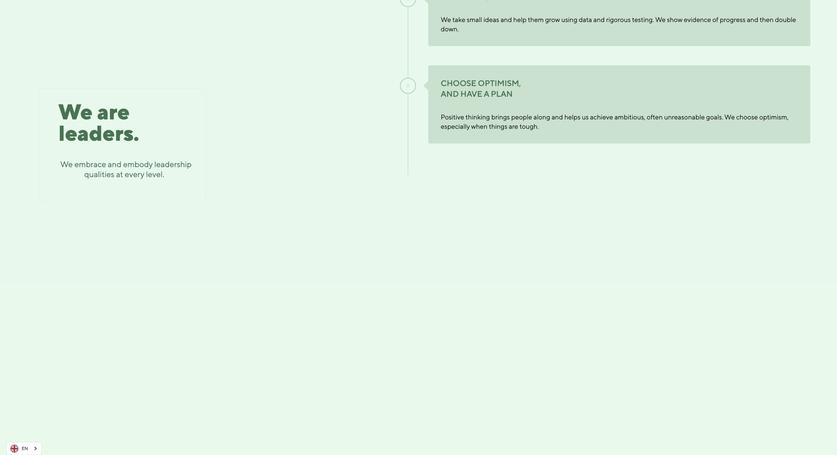 Task type: vqa. For each thing, say whether or not it's contained in the screenshot.
THE USE
no



Task type: locate. For each thing, give the bounding box(es) containing it.
and down choose
[[441, 89, 459, 98]]

and right data
[[594, 16, 605, 23]]

and up the at
[[108, 160, 121, 169]]

Language field
[[7, 443, 42, 456]]

choose optimism, and have a plan
[[441, 78, 521, 98]]

when
[[471, 123, 488, 130]]

optimism, inside choose optimism, and have a plan
[[478, 78, 521, 88]]

every
[[125, 170, 144, 179]]

thinking
[[466, 113, 490, 121]]

leaders.
[[58, 121, 139, 146]]

help
[[513, 16, 527, 23]]

often
[[647, 113, 663, 121]]

especially
[[441, 123, 470, 130]]

and inside 'we embrace and embody leadership qualities at every level.'
[[108, 160, 121, 169]]

1 horizontal spatial optimism,
[[760, 113, 789, 121]]

goals.
[[706, 113, 724, 121]]

en link
[[7, 443, 41, 456]]

we for we embrace and embody leadership qualities at every level.
[[60, 160, 73, 169]]

we inside 'we embrace and embody leadership qualities at every level.'
[[60, 160, 73, 169]]

us
[[582, 113, 589, 121]]

0 horizontal spatial are
[[97, 99, 130, 124]]

optimism, up plan
[[478, 78, 521, 88]]

are
[[97, 99, 130, 124], [509, 123, 518, 130]]

and left helps
[[552, 113, 563, 121]]

1 horizontal spatial are
[[509, 123, 518, 130]]

we embrace and embody leadership qualities at every level.
[[60, 160, 192, 179]]

things
[[489, 123, 508, 130]]

we
[[441, 16, 451, 23], [655, 16, 666, 23], [58, 99, 93, 124], [725, 113, 735, 121], [60, 160, 73, 169]]

we for we take small ideas and help them grow using data and rigorous testing. we show evidence of progress and then double down.
[[441, 16, 451, 23]]

we take small ideas and help them grow using data and rigorous testing. we show evidence of progress and then double down.
[[441, 16, 796, 33]]

brings
[[491, 113, 510, 121]]

small
[[467, 16, 482, 23]]

we inside we are leaders.
[[58, 99, 93, 124]]

double
[[775, 16, 796, 23]]

down.
[[441, 25, 459, 33]]

along
[[534, 113, 550, 121]]

are inside positive thinking brings people along and helps us achieve ambitious, often unreasonable goals. we choose optimism, especially when things are tough.
[[509, 123, 518, 130]]

them
[[528, 16, 544, 23]]

0 vertical spatial optimism,
[[478, 78, 521, 88]]

people
[[511, 113, 532, 121]]

and left help
[[501, 16, 512, 23]]

english flag image
[[10, 445, 18, 453]]

1 vertical spatial optimism,
[[760, 113, 789, 121]]

optimism,
[[478, 78, 521, 88], [760, 113, 789, 121]]

0 horizontal spatial optimism,
[[478, 78, 521, 88]]

grow
[[545, 16, 560, 23]]

and
[[501, 16, 512, 23], [594, 16, 605, 23], [747, 16, 759, 23], [441, 89, 459, 98], [552, 113, 563, 121], [108, 160, 121, 169]]

optimism, right 'choose'
[[760, 113, 789, 121]]

progress
[[720, 16, 746, 23]]



Task type: describe. For each thing, give the bounding box(es) containing it.
positive
[[441, 113, 464, 121]]

are inside we are leaders.
[[97, 99, 130, 124]]

of
[[713, 16, 719, 23]]

unreasonable
[[664, 113, 705, 121]]

at
[[116, 170, 123, 179]]

optimism, inside positive thinking brings people along and helps us achieve ambitious, often unreasonable goals. we choose optimism, especially when things are tough.
[[760, 113, 789, 121]]

rigorous
[[606, 16, 631, 23]]

and inside positive thinking brings people along and helps us achieve ambitious, often unreasonable goals. we choose optimism, especially when things are tough.
[[552, 113, 563, 121]]

tough.
[[520, 123, 539, 130]]

embody
[[123, 160, 153, 169]]

ideas
[[484, 16, 499, 23]]

testing.
[[632, 16, 654, 23]]

choose
[[736, 113, 758, 121]]

using
[[561, 16, 578, 23]]

data
[[579, 16, 592, 23]]

en
[[22, 447, 28, 452]]

we are leaders.
[[58, 99, 139, 146]]

take
[[453, 16, 465, 23]]

plan
[[491, 89, 513, 98]]

a
[[484, 89, 489, 98]]

ambitious,
[[615, 113, 646, 121]]

and left then
[[747, 16, 759, 23]]

leadership
[[154, 160, 192, 169]]

helps
[[565, 113, 581, 121]]

evidence
[[684, 16, 711, 23]]

then
[[760, 16, 774, 23]]

we for we are leaders.
[[58, 99, 93, 124]]

show
[[667, 16, 683, 23]]

we inside positive thinking brings people along and helps us achieve ambitious, often unreasonable goals. we choose optimism, especially when things are tough.
[[725, 113, 735, 121]]

achieve
[[590, 113, 613, 121]]

qualities
[[84, 170, 114, 179]]

embrace
[[74, 160, 106, 169]]

have
[[461, 89, 482, 98]]

positive thinking brings people along and helps us achieve ambitious, often unreasonable goals. we choose optimism, especially when things are tough.
[[441, 113, 789, 130]]

and inside choose optimism, and have a plan
[[441, 89, 459, 98]]

choose
[[441, 78, 476, 88]]

level.
[[146, 170, 164, 179]]



